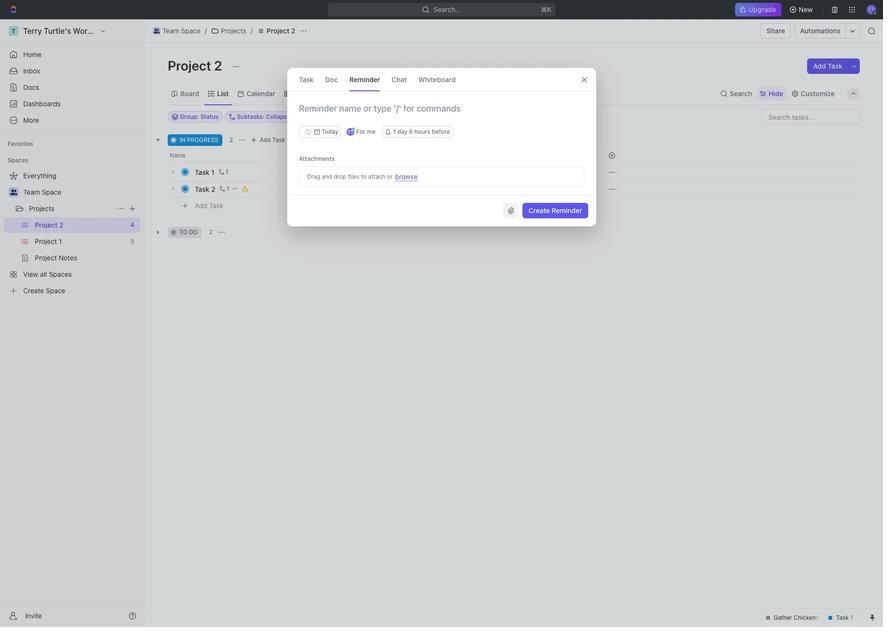 Task type: locate. For each thing, give the bounding box(es) containing it.
invite
[[25, 612, 42, 620]]

1 horizontal spatial user group image
[[154, 29, 160, 33]]

0 horizontal spatial projects
[[29, 205, 55, 213]]

task up 'table'
[[299, 75, 314, 83]]

in progress
[[179, 136, 219, 144]]

table
[[293, 89, 311, 97]]

board
[[180, 89, 199, 97]]

add task for rightmost add task button
[[814, 62, 843, 70]]

drop
[[334, 173, 347, 180]]

space
[[181, 27, 201, 35], [42, 188, 61, 196]]

1 vertical spatial project
[[168, 58, 211, 74]]

1 horizontal spatial project
[[267, 27, 290, 35]]

list
[[217, 89, 229, 97]]

2 vertical spatial add task
[[195, 202, 224, 210]]

6
[[409, 128, 413, 135]]

2 vertical spatial add task button
[[191, 200, 227, 212]]

1 horizontal spatial to
[[361, 173, 367, 180]]

files
[[348, 173, 360, 180]]

1 horizontal spatial /
[[251, 27, 253, 35]]

1 vertical spatial 1 button
[[217, 184, 231, 194]]

1 horizontal spatial team space
[[163, 27, 201, 35]]

0 vertical spatial projects
[[221, 27, 247, 35]]

tree containing team space
[[4, 168, 140, 299]]

do
[[189, 229, 198, 236]]

upgrade link
[[736, 3, 782, 16]]

0 horizontal spatial add
[[195, 202, 207, 210]]

add task down task 2
[[195, 202, 224, 210]]

task up task 2
[[195, 168, 210, 176]]

docs
[[23, 83, 39, 91]]

1 vertical spatial project 2
[[168, 58, 225, 74]]

1 vertical spatial projects
[[29, 205, 55, 213]]

1 inside dropdown button
[[393, 128, 396, 135]]

0 horizontal spatial add task
[[195, 202, 224, 210]]

1 horizontal spatial projects
[[221, 27, 247, 35]]

0 vertical spatial projects link
[[209, 25, 249, 37]]

add task
[[814, 62, 843, 70], [260, 136, 285, 144], [195, 202, 224, 210]]

0 vertical spatial reminder
[[350, 75, 380, 83]]

reminder right create in the right top of the page
[[552, 207, 583, 215]]

0 vertical spatial 1 button
[[217, 167, 230, 177]]

tree
[[4, 168, 140, 299]]

1 vertical spatial add
[[260, 136, 271, 144]]

1 horizontal spatial projects link
[[209, 25, 249, 37]]

add task down calendar
[[260, 136, 285, 144]]

day
[[398, 128, 408, 135]]

to left do
[[179, 229, 188, 236]]

0 horizontal spatial space
[[42, 188, 61, 196]]

project 2
[[267, 27, 296, 35], [168, 58, 225, 74]]

1
[[393, 128, 396, 135], [211, 168, 215, 176], [226, 168, 229, 176], [227, 185, 229, 193]]

0 vertical spatial team space link
[[150, 25, 203, 37]]

team inside sidebar navigation
[[23, 188, 40, 196]]

tt
[[348, 129, 354, 135]]

1 vertical spatial reminder
[[552, 207, 583, 215]]

2 vertical spatial add
[[195, 202, 207, 210]]

0 horizontal spatial team space
[[23, 188, 61, 196]]

add down task 2
[[195, 202, 207, 210]]

1 vertical spatial team space link
[[23, 185, 138, 200]]

add task button down calendar link
[[248, 134, 289, 146]]

1 vertical spatial team
[[23, 188, 40, 196]]

user group image
[[154, 29, 160, 33], [10, 190, 17, 195]]

0 horizontal spatial project 2
[[168, 58, 225, 74]]

add
[[814, 62, 827, 70], [260, 136, 271, 144], [195, 202, 207, 210]]

0 horizontal spatial project
[[168, 58, 211, 74]]

1 up task 2
[[211, 168, 215, 176]]

0 horizontal spatial reminder
[[350, 75, 380, 83]]

0 horizontal spatial team space link
[[23, 185, 138, 200]]

task down task 2
[[209, 202, 224, 210]]

1 vertical spatial add task button
[[248, 134, 289, 146]]

drag
[[307, 173, 321, 180]]

1 horizontal spatial add task
[[260, 136, 285, 144]]

2 horizontal spatial add task
[[814, 62, 843, 70]]

0 vertical spatial add
[[814, 62, 827, 70]]

0 horizontal spatial /
[[205, 27, 207, 35]]

space inside sidebar navigation
[[42, 188, 61, 196]]

share button
[[761, 23, 792, 39]]

projects inside tree
[[29, 205, 55, 213]]

1 vertical spatial user group image
[[10, 190, 17, 195]]

add task up customize
[[814, 62, 843, 70]]

projects link
[[209, 25, 249, 37], [29, 201, 113, 217]]

new
[[799, 5, 814, 14]]

team
[[163, 27, 179, 35], [23, 188, 40, 196]]

sidebar navigation
[[0, 19, 145, 628]]

2 horizontal spatial add
[[814, 62, 827, 70]]

0 horizontal spatial projects link
[[29, 201, 113, 217]]

1 / from the left
[[205, 27, 207, 35]]

for me
[[357, 128, 376, 135]]

reminder button
[[350, 68, 380, 91]]

favorites button
[[4, 138, 37, 150]]

reminder right doc
[[350, 75, 380, 83]]

assignees
[[403, 113, 432, 120]]

1 horizontal spatial space
[[181, 27, 201, 35]]

assignees button
[[391, 111, 436, 123]]

automations
[[801, 27, 841, 35]]

add task button up customize
[[808, 59, 849, 74]]

chat
[[392, 75, 407, 83]]

0 horizontal spatial to
[[179, 229, 188, 236]]

1 horizontal spatial add
[[260, 136, 271, 144]]

0 vertical spatial add task
[[814, 62, 843, 70]]

2
[[291, 27, 296, 35], [214, 58, 222, 74], [230, 136, 233, 144], [211, 185, 216, 193], [209, 229, 213, 236]]

1 vertical spatial to
[[179, 229, 188, 236]]

0 horizontal spatial user group image
[[10, 190, 17, 195]]

reminder
[[350, 75, 380, 83], [552, 207, 583, 215]]

1 horizontal spatial project 2
[[267, 27, 296, 35]]

projects
[[221, 27, 247, 35], [29, 205, 55, 213]]

new button
[[786, 2, 819, 17]]

add task button
[[808, 59, 849, 74], [248, 134, 289, 146], [191, 200, 227, 212]]

attach
[[368, 173, 386, 180]]

team space link
[[150, 25, 203, 37], [23, 185, 138, 200]]

reminder inside create reminder button
[[552, 207, 583, 215]]

task
[[828, 62, 843, 70], [299, 75, 314, 83], [273, 136, 285, 144], [195, 168, 210, 176], [195, 185, 210, 193], [209, 202, 224, 210]]

user group image inside sidebar navigation
[[10, 190, 17, 195]]

to inside drag and drop files to attach or browse
[[361, 173, 367, 180]]

home
[[23, 50, 42, 59]]

0 horizontal spatial team
[[23, 188, 40, 196]]

1 vertical spatial add task
[[260, 136, 285, 144]]

team space
[[163, 27, 201, 35], [23, 188, 61, 196]]

hide
[[769, 89, 784, 97]]

docs link
[[4, 80, 140, 95]]

1 horizontal spatial reminder
[[552, 207, 583, 215]]

to right files
[[361, 173, 367, 180]]

1 vertical spatial space
[[42, 188, 61, 196]]

create
[[529, 207, 550, 215]]

0 vertical spatial to
[[361, 173, 367, 180]]

team space inside tree
[[23, 188, 61, 196]]

Reminder na﻿me or type '/' for commands text field
[[288, 103, 596, 126]]

1 vertical spatial team space
[[23, 188, 61, 196]]

0 horizontal spatial add task button
[[191, 200, 227, 212]]

customize button
[[789, 87, 838, 100]]

0 vertical spatial add task button
[[808, 59, 849, 74]]

inbox
[[23, 67, 40, 75]]

attachments
[[299, 155, 335, 163]]

/
[[205, 27, 207, 35], [251, 27, 253, 35]]

1 right task 2
[[227, 185, 229, 193]]

or
[[387, 173, 393, 180]]

automations button
[[796, 24, 846, 38]]

0 vertical spatial project
[[267, 27, 290, 35]]

0 vertical spatial space
[[181, 27, 201, 35]]

drag and drop files to attach or browse
[[307, 172, 418, 181]]

dialog
[[287, 68, 597, 227]]

0 vertical spatial team
[[163, 27, 179, 35]]

add up customize
[[814, 62, 827, 70]]

task 1
[[195, 168, 215, 176]]

whiteboard
[[419, 75, 456, 83]]

to
[[361, 173, 367, 180], [179, 229, 188, 236]]

1 button
[[217, 167, 230, 177], [217, 184, 231, 194]]

task down task 1
[[195, 185, 210, 193]]

team space link inside tree
[[23, 185, 138, 200]]

add task button down task 2
[[191, 200, 227, 212]]

1 button right task 1
[[217, 167, 230, 177]]

project
[[267, 27, 290, 35], [168, 58, 211, 74]]

task button
[[299, 68, 314, 91]]

add down calendar link
[[260, 136, 271, 144]]

2 / from the left
[[251, 27, 253, 35]]

1 left day
[[393, 128, 396, 135]]

1 button right task 2
[[217, 184, 231, 194]]

0 vertical spatial user group image
[[154, 29, 160, 33]]

1 button for 2
[[217, 184, 231, 194]]



Task type: describe. For each thing, give the bounding box(es) containing it.
me
[[367, 128, 376, 135]]

dialog containing task
[[287, 68, 597, 227]]

create reminder
[[529, 207, 583, 215]]

doc button
[[325, 68, 338, 91]]

customize
[[801, 89, 835, 97]]

in
[[179, 136, 185, 144]]

today button
[[299, 126, 341, 138]]

0 vertical spatial team space
[[163, 27, 201, 35]]

upgrade
[[749, 5, 777, 14]]

0 vertical spatial project 2
[[267, 27, 296, 35]]

search button
[[718, 87, 756, 100]]

create reminder button
[[523, 203, 588, 219]]

2 horizontal spatial add task button
[[808, 59, 849, 74]]

dashboards
[[23, 100, 61, 108]]

hide button
[[758, 87, 787, 100]]

before
[[432, 128, 450, 135]]

whiteboard button
[[419, 68, 456, 91]]

gantt
[[329, 89, 346, 97]]

1 horizontal spatial team space link
[[150, 25, 203, 37]]

doc
[[325, 75, 338, 83]]

today
[[322, 128, 339, 135]]

browse
[[395, 172, 418, 181]]

inbox link
[[4, 63, 140, 79]]

task inside dialog
[[299, 75, 314, 83]]

1 horizontal spatial team
[[163, 27, 179, 35]]

to do
[[179, 229, 198, 236]]

project 2 link
[[255, 25, 298, 37]]

calendar link
[[245, 87, 276, 100]]

project inside project 2 link
[[267, 27, 290, 35]]

task up customize
[[828, 62, 843, 70]]

add task for bottommost add task button
[[195, 202, 224, 210]]

⌘k
[[541, 5, 552, 14]]

gantt link
[[327, 87, 346, 100]]

progress
[[187, 136, 219, 144]]

search
[[730, 89, 753, 97]]

1 day 6 hours before button
[[383, 126, 454, 138]]

dashboards link
[[4, 96, 140, 112]]

list link
[[215, 87, 229, 100]]

table link
[[292, 87, 311, 100]]

home link
[[4, 47, 140, 62]]

search...
[[434, 5, 461, 14]]

board link
[[178, 87, 199, 100]]

and
[[322, 173, 332, 180]]

calendar
[[247, 89, 276, 97]]

1 vertical spatial projects link
[[29, 201, 113, 217]]

1 button for 1
[[217, 167, 230, 177]]

task left today dropdown button
[[273, 136, 285, 144]]

for
[[357, 128, 366, 135]]

chat button
[[392, 68, 407, 91]]

share
[[767, 27, 786, 35]]

1 day 6 hours before
[[393, 128, 450, 135]]

1 horizontal spatial add task button
[[248, 134, 289, 146]]

tree inside sidebar navigation
[[4, 168, 140, 299]]

spaces
[[8, 157, 28, 164]]

hours
[[415, 128, 431, 135]]

1 right task 1
[[226, 168, 229, 176]]

Search tasks... text field
[[763, 110, 860, 124]]

task 2
[[195, 185, 216, 193]]

favorites
[[8, 140, 33, 148]]



Task type: vqa. For each thing, say whether or not it's contained in the screenshot.
Calendar
yes



